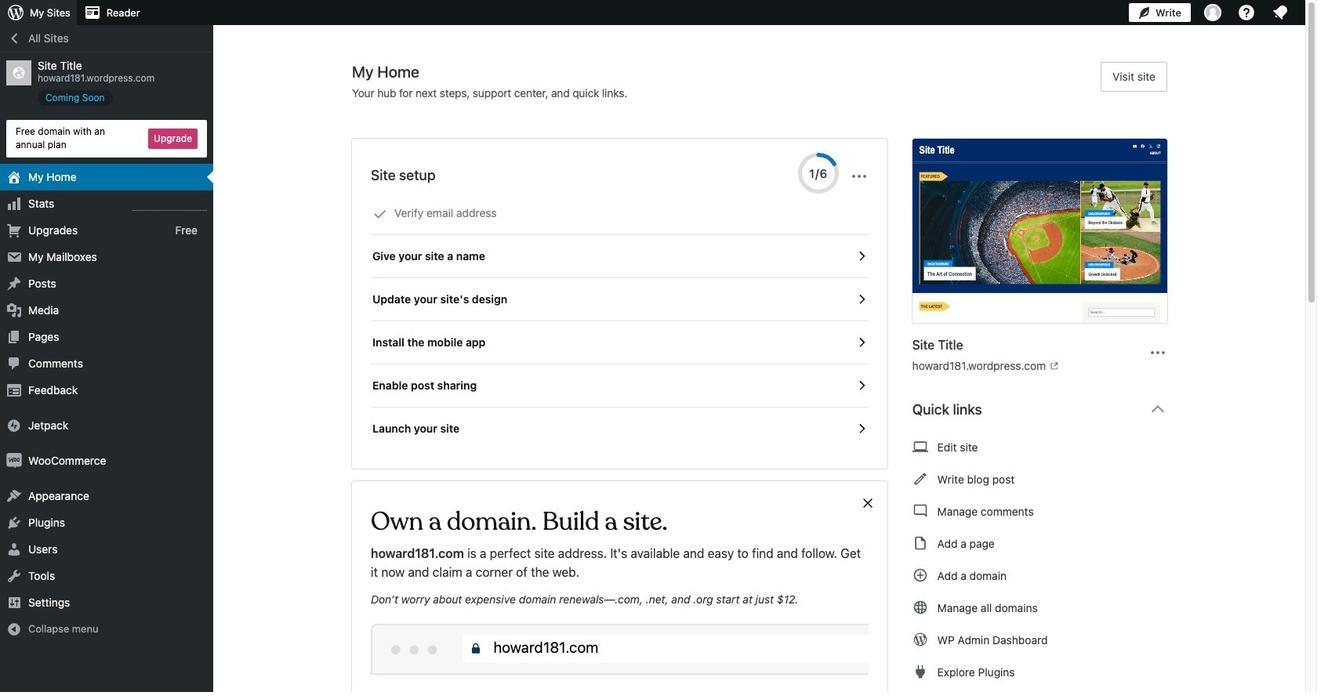 Task type: describe. For each thing, give the bounding box(es) containing it.
launchpad checklist element
[[371, 192, 869, 450]]

more options for site site title image
[[1149, 343, 1168, 362]]

highest hourly views 0 image
[[133, 200, 207, 211]]

mode_comment image
[[913, 502, 928, 521]]

3 task enabled image from the top
[[855, 379, 869, 393]]

1 task enabled image from the top
[[855, 249, 869, 263]]

insert_drive_file image
[[913, 534, 928, 553]]

2 task enabled image from the top
[[855, 293, 869, 307]]

manage your notifications image
[[1271, 3, 1290, 22]]

dismiss settings image
[[850, 167, 869, 186]]

edit image
[[913, 470, 928, 489]]

2 img image from the top
[[6, 453, 22, 469]]

help image
[[1237, 3, 1256, 22]]



Task type: locate. For each thing, give the bounding box(es) containing it.
my profile image
[[1205, 4, 1222, 21]]

4 task enabled image from the top
[[855, 422, 869, 436]]

img image
[[6, 418, 22, 433], [6, 453, 22, 469]]

main content
[[352, 62, 1180, 692]]

0 vertical spatial img image
[[6, 418, 22, 433]]

progress bar
[[798, 153, 839, 194]]

1 img image from the top
[[6, 418, 22, 433]]

dismiss domain name promotion image
[[861, 494, 875, 513]]

task enabled image
[[855, 336, 869, 350]]

1 vertical spatial img image
[[6, 453, 22, 469]]

task enabled image
[[855, 249, 869, 263], [855, 293, 869, 307], [855, 379, 869, 393], [855, 422, 869, 436]]

laptop image
[[913, 438, 928, 456]]



Task type: vqa. For each thing, say whether or not it's contained in the screenshot.
1st img from the top
yes



